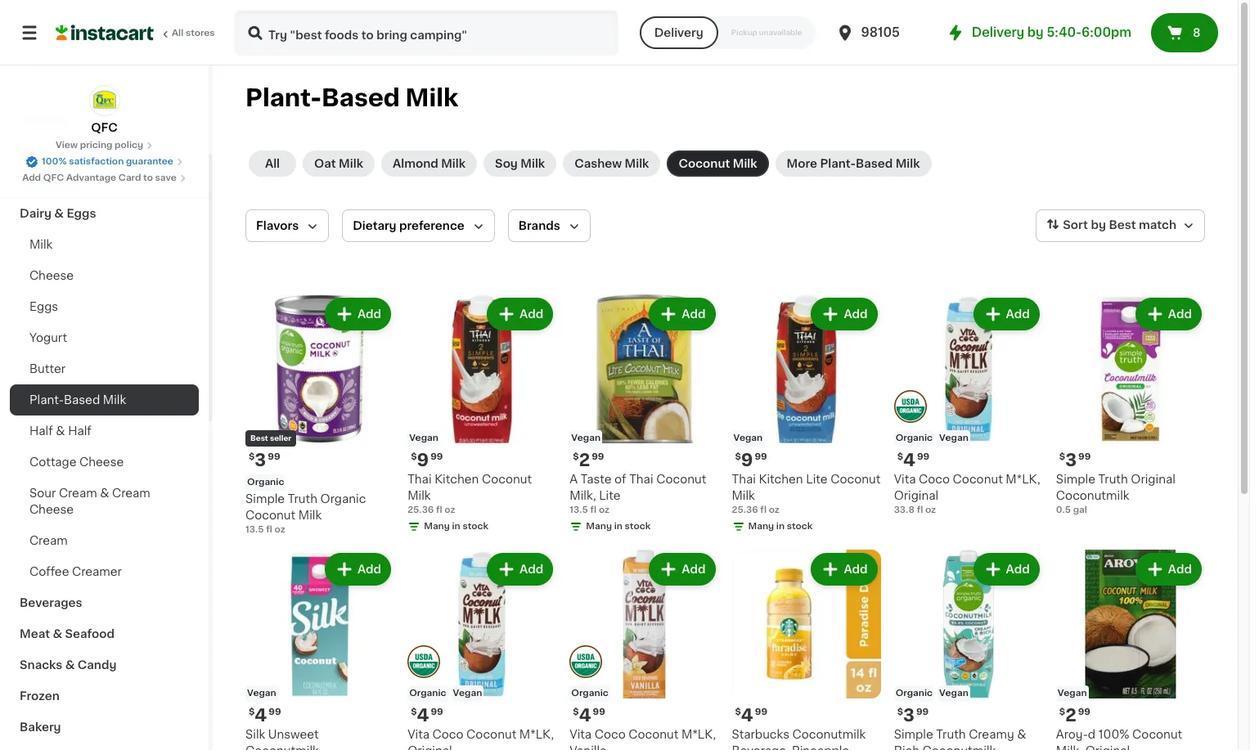 Task type: describe. For each thing, give the bounding box(es) containing it.
dietary preference
[[353, 220, 465, 232]]

vegan up the taste
[[571, 434, 601, 443]]

guarantee
[[126, 157, 173, 166]]

2 vertical spatial plant-
[[29, 394, 64, 406]]

4 for silk unsweet coconutmilk
[[255, 707, 267, 724]]

vegan up vita coco coconut m*lk, original
[[453, 689, 482, 698]]

in for fl
[[776, 522, 785, 531]]

cottage cheese
[[29, 457, 124, 468]]

a
[[570, 474, 578, 485]]

sour cream & cream cheese link
[[10, 478, 199, 525]]

taste
[[581, 474, 612, 485]]

pricing
[[80, 141, 112, 150]]

half & half
[[29, 426, 92, 437]]

dairy & eggs
[[20, 208, 96, 219]]

vita for vita coco coconut m*lk, original 33.8 fl oz
[[894, 474, 916, 485]]

card
[[119, 173, 141, 182]]

all for all stores
[[172, 29, 184, 38]]

vita coco coconut m*lk, original
[[408, 729, 554, 750]]

in for oz
[[452, 522, 460, 531]]

soy
[[495, 158, 518, 169]]

coconut inside vita coco coconut m*lk, original
[[466, 729, 517, 741]]

view pricing policy
[[56, 141, 143, 150]]

many for milk,
[[586, 522, 612, 531]]

cheese inside cottage cheese link
[[79, 457, 124, 468]]

by for sort
[[1091, 219, 1106, 231]]

99 up the taste
[[592, 453, 604, 462]]

99 up d
[[1078, 708, 1091, 717]]

100% inside the aroy-d 100% coconut milk, original
[[1099, 729, 1130, 741]]

by for delivery
[[1028, 26, 1044, 38]]

soy milk link
[[484, 151, 557, 177]]

coco for vita coco coconut m*lk, original
[[432, 729, 464, 741]]

13.5 inside simple truth organic coconut milk 13.5 fl oz
[[245, 525, 264, 534]]

butter
[[29, 363, 66, 375]]

more plant-based milk link
[[775, 151, 932, 177]]

coconut inside simple truth organic coconut milk 13.5 fl oz
[[245, 510, 296, 521]]

fl for vita
[[917, 506, 923, 515]]

cream down cottage cheese link
[[112, 488, 150, 499]]

0.5
[[1056, 506, 1071, 515]]

coconutmilk inside starbucks coconutmilk beverage, pineappl
[[793, 729, 866, 741]]

organic vegan for item badge icon
[[409, 689, 482, 698]]

sour cream & cream cheese
[[29, 488, 150, 516]]

100% satisfaction guarantee button
[[25, 152, 183, 169]]

stock for fl
[[787, 522, 813, 531]]

4 for starbucks coconutmilk beverage, pineappl
[[741, 707, 753, 724]]

original inside simple truth original coconutmilk 0.5 gal
[[1131, 474, 1176, 485]]

produce
[[20, 177, 70, 188]]

oat
[[314, 158, 336, 169]]

8 button
[[1151, 13, 1218, 52]]

coffee
[[29, 566, 69, 578]]

dietary
[[353, 220, 397, 232]]

kitchen for coconut
[[435, 474, 479, 485]]

milk inside thai kitchen lite coconut milk 25.36 fl oz
[[732, 490, 755, 502]]

beverages link
[[10, 588, 199, 619]]

of
[[615, 474, 626, 485]]

seller
[[270, 435, 291, 442]]

truth for organic
[[288, 494, 317, 505]]

view pricing policy link
[[56, 139, 153, 152]]

bakery
[[20, 722, 61, 733]]

coconutmilk inside simple truth original coconutmilk 0.5 gal
[[1056, 490, 1130, 502]]

delivery for delivery by 5:40-6:00pm
[[972, 26, 1025, 38]]

plant-based milk link
[[10, 385, 199, 416]]

99 up 'vanilla'
[[593, 708, 605, 717]]

creamer
[[72, 566, 122, 578]]

best for best match
[[1109, 219, 1136, 231]]

100% inside 100% satisfaction guarantee button
[[42, 157, 67, 166]]

99 down best seller
[[268, 453, 280, 462]]

organic vegan for vita coco coconut m*lk, original's item badge image
[[896, 434, 969, 443]]

$ 3 99 for simple truth original coconutmilk
[[1060, 452, 1091, 469]]

100% satisfaction guarantee
[[42, 157, 173, 166]]

$ 4 99 for vita coco coconut m*lk, original
[[411, 707, 443, 724]]

all link
[[249, 151, 296, 177]]

oat milk
[[314, 158, 363, 169]]

vegan up simple truth creamy & rich coconutmilk in the right bottom of the page
[[939, 689, 969, 698]]

1 vertical spatial based
[[856, 158, 893, 169]]

0 vertical spatial cheese
[[29, 270, 74, 281]]

eggs link
[[10, 291, 199, 322]]

99 up thai kitchen coconut milk 25.36 fl oz
[[431, 453, 443, 462]]

4 up 33.8
[[903, 452, 916, 469]]

cottage cheese link
[[10, 447, 199, 478]]

almond
[[393, 158, 438, 169]]

0 vertical spatial qfc
[[91, 122, 118, 133]]

all stores link
[[56, 10, 216, 56]]

yogurt
[[29, 332, 67, 344]]

dairy & eggs link
[[10, 198, 199, 229]]

$ 2 99 for a taste of thai coconut milk, lite
[[573, 452, 604, 469]]

& for candy
[[65, 660, 75, 671]]

many in stock for lite
[[586, 522, 651, 531]]

all stores
[[172, 29, 215, 38]]

beverage,
[[732, 746, 789, 750]]

$ up starbucks
[[735, 708, 741, 717]]

organic vegan up simple truth creamy & rich coconutmilk in the right bottom of the page
[[896, 689, 969, 698]]

milk link
[[10, 229, 199, 260]]

0 horizontal spatial $ 3 99
[[249, 452, 280, 469]]

$ 9 99 for thai kitchen lite coconut milk
[[735, 452, 767, 469]]

2 for a taste of thai coconut milk, lite
[[579, 452, 590, 469]]

coconut milk link
[[667, 151, 769, 177]]

thai for thai kitchen lite coconut milk
[[732, 474, 756, 485]]

m*lk, for vita coco coconut m*lk, vanilla
[[682, 729, 716, 741]]

0 vertical spatial eggs
[[67, 208, 96, 219]]

aroy-
[[1056, 729, 1088, 741]]

$ up a
[[573, 453, 579, 462]]

original inside vita coco coconut m*lk, original
[[408, 746, 452, 750]]

more plant-based milk
[[787, 158, 920, 169]]

3 for simple truth creamy & rich coconutmilk
[[903, 707, 915, 724]]

thai kitchen lite coconut milk 25.36 fl oz
[[732, 474, 881, 515]]

oat milk link
[[303, 151, 375, 177]]

simple for simple truth organic coconut milk
[[245, 494, 285, 505]]

add qfc advantage card to save link
[[22, 172, 186, 185]]

3 for simple truth original coconutmilk
[[1066, 452, 1077, 469]]

simple truth organic coconut milk 13.5 fl oz
[[245, 494, 366, 534]]

oz for simple
[[275, 525, 285, 534]]

99 up vita coco coconut m*lk, original 33.8 fl oz
[[917, 453, 930, 462]]

9 for thai kitchen coconut milk
[[417, 452, 429, 469]]

yogurt link
[[10, 322, 199, 354]]

0 horizontal spatial 3
[[255, 452, 266, 469]]

6:00pm
[[1082, 26, 1132, 38]]

brands button
[[508, 209, 591, 242]]

meat & seafood
[[20, 628, 115, 640]]

fl inside thai kitchen coconut milk 25.36 fl oz
[[436, 506, 442, 515]]

view
[[56, 141, 78, 150]]

coconut milk
[[679, 158, 757, 169]]

flavors button
[[245, 209, 329, 242]]

best match
[[1109, 219, 1177, 231]]

$ 4 99 up 33.8
[[897, 452, 930, 469]]

0 horizontal spatial plant-based milk
[[29, 394, 126, 406]]

vegan up thai kitchen lite coconut milk 25.36 fl oz
[[734, 434, 763, 443]]

stock for oz
[[463, 522, 489, 531]]

$ up silk
[[249, 708, 255, 717]]

delivery button
[[640, 16, 718, 49]]

vita for vita coco coconut m*lk, vanilla
[[570, 729, 592, 741]]

many in stock for oz
[[424, 522, 489, 531]]

sort by
[[1063, 219, 1106, 231]]

fl for simple
[[266, 525, 272, 534]]

stock for lite
[[625, 522, 651, 531]]

in for lite
[[614, 522, 623, 531]]

cashew milk
[[575, 158, 649, 169]]

vegan up silk
[[247, 689, 276, 698]]

$ up thai kitchen coconut milk 25.36 fl oz
[[411, 453, 417, 462]]

1 horizontal spatial plant-based milk
[[245, 86, 458, 110]]

milk, inside the 'a taste of thai coconut milk, lite 13.5 fl oz'
[[570, 490, 596, 502]]

& inside sour cream & cream cheese
[[100, 488, 109, 499]]

aroy-d 100% coconut milk, original
[[1056, 729, 1183, 750]]

bakery link
[[10, 712, 199, 743]]

qfc link
[[89, 85, 120, 136]]

silk unsweet coconutmilk
[[245, 729, 319, 750]]

match
[[1139, 219, 1177, 231]]

vita coco coconut m*lk, original 33.8 fl oz
[[894, 474, 1041, 515]]

& inside simple truth creamy & rich coconutmilk
[[1017, 729, 1027, 741]]

produce link
[[10, 167, 199, 198]]

& for half
[[56, 426, 65, 437]]

flavors
[[256, 220, 299, 232]]



Task type: locate. For each thing, give the bounding box(es) containing it.
thai inside the 'a taste of thai coconut milk, lite 13.5 fl oz'
[[629, 474, 654, 485]]

milk inside simple truth organic coconut milk 13.5 fl oz
[[298, 510, 322, 521]]

1 vertical spatial best
[[250, 435, 268, 442]]

2 stock from the left
[[463, 522, 489, 531]]

plant- down butter
[[29, 394, 64, 406]]

1 horizontal spatial by
[[1091, 219, 1106, 231]]

vita down item badge icon
[[408, 729, 430, 741]]

simple inside simple truth organic coconut milk 13.5 fl oz
[[245, 494, 285, 505]]

coco inside vita coco coconut m*lk, vanilla
[[595, 729, 626, 741]]

m*lk, inside vita coco coconut m*lk, original 33.8 fl oz
[[1006, 474, 1041, 485]]

$ up 33.8
[[897, 453, 903, 462]]

1 vertical spatial $ 2 99
[[1060, 707, 1091, 724]]

coconut
[[679, 158, 730, 169], [831, 474, 881, 485], [482, 474, 532, 485], [656, 474, 707, 485], [953, 474, 1003, 485], [245, 510, 296, 521], [466, 729, 517, 741], [629, 729, 679, 741], [1133, 729, 1183, 741]]

in down thai kitchen lite coconut milk 25.36 fl oz
[[776, 522, 785, 531]]

service type group
[[640, 16, 815, 49]]

d
[[1088, 729, 1096, 741]]

0 horizontal spatial m*lk,
[[519, 729, 554, 741]]

1 horizontal spatial in
[[614, 522, 623, 531]]

by inside field
[[1091, 219, 1106, 231]]

rich
[[894, 746, 920, 750]]

0 vertical spatial plant-
[[245, 86, 322, 110]]

oz inside thai kitchen lite coconut milk 25.36 fl oz
[[769, 506, 780, 515]]

qfc up view pricing policy 'link'
[[91, 122, 118, 133]]

1 horizontal spatial stock
[[625, 522, 651, 531]]

2 horizontal spatial stock
[[787, 522, 813, 531]]

2 horizontal spatial in
[[776, 522, 785, 531]]

plant-based milk up half & half
[[29, 394, 126, 406]]

3 thai from the left
[[629, 474, 654, 485]]

& down cottage cheese link
[[100, 488, 109, 499]]

0 vertical spatial $ 2 99
[[573, 452, 604, 469]]

1 half from the left
[[29, 426, 53, 437]]

based up oat milk at left
[[322, 86, 400, 110]]

0 horizontal spatial 2
[[579, 452, 590, 469]]

coconutmilk down unsweet
[[245, 746, 319, 750]]

0 vertical spatial 2
[[579, 452, 590, 469]]

based up half & half
[[64, 394, 100, 406]]

cream down "cottage cheese"
[[59, 488, 97, 499]]

0 vertical spatial lite
[[806, 474, 828, 485]]

simple up gal
[[1056, 474, 1096, 485]]

0 horizontal spatial 13.5
[[245, 525, 264, 534]]

0 horizontal spatial stock
[[463, 522, 489, 531]]

1 vertical spatial lite
[[599, 490, 621, 502]]

0 vertical spatial all
[[172, 29, 184, 38]]

$ 2 99 for aroy-d 100% coconut milk, original
[[1060, 707, 1091, 724]]

half up "cottage cheese"
[[68, 426, 92, 437]]

1 horizontal spatial based
[[322, 86, 400, 110]]

frozen link
[[10, 681, 199, 712]]

coconutmilk right starbucks
[[793, 729, 866, 741]]

organic inside simple truth organic coconut milk 13.5 fl oz
[[320, 494, 366, 505]]

1 horizontal spatial truth
[[936, 729, 966, 741]]

coconutmilk up gal
[[1056, 490, 1130, 502]]

0 horizontal spatial qfc
[[43, 173, 64, 182]]

& for eggs
[[54, 208, 64, 219]]

2 9 from the left
[[417, 452, 429, 469]]

& right dairy
[[54, 208, 64, 219]]

vanilla
[[570, 746, 607, 750]]

simple truth creamy & rich coconutmilk
[[894, 729, 1027, 750]]

coconut inside the 'a taste of thai coconut milk, lite 13.5 fl oz'
[[656, 474, 707, 485]]

1 horizontal spatial plant-
[[245, 86, 322, 110]]

in down the 'a taste of thai coconut milk, lite 13.5 fl oz'
[[614, 522, 623, 531]]

vegan up aroy-
[[1058, 689, 1087, 698]]

4 up 'vanilla'
[[579, 707, 591, 724]]

1 horizontal spatial half
[[68, 426, 92, 437]]

coconut inside thai kitchen coconut milk 25.36 fl oz
[[482, 474, 532, 485]]

best
[[1109, 219, 1136, 231], [250, 435, 268, 442]]

2 horizontal spatial vita
[[894, 474, 916, 485]]

many
[[748, 522, 774, 531], [424, 522, 450, 531], [586, 522, 612, 531]]

cheese link
[[10, 260, 199, 291]]

& right meat
[[53, 628, 62, 640]]

coco inside vita coco coconut m*lk, original 33.8 fl oz
[[919, 474, 950, 485]]

25.36 inside thai kitchen coconut milk 25.36 fl oz
[[408, 506, 434, 515]]

2 $ 9 99 from the left
[[411, 452, 443, 469]]

all for all
[[265, 158, 280, 169]]

1 horizontal spatial delivery
[[972, 26, 1025, 38]]

1 horizontal spatial lite
[[806, 474, 828, 485]]

1 vertical spatial simple
[[245, 494, 285, 505]]

vita up 'vanilla'
[[570, 729, 592, 741]]

fl for thai
[[760, 506, 767, 515]]

oz for thai
[[769, 506, 780, 515]]

simple for simple truth original coconutmilk
[[1056, 474, 1096, 485]]

100% right d
[[1099, 729, 1130, 741]]

save
[[155, 173, 177, 182]]

item badge image for vita coco coconut m*lk, vanilla
[[570, 646, 603, 678]]

0 horizontal spatial plant-
[[29, 394, 64, 406]]

fl inside the 'a taste of thai coconut milk, lite 13.5 fl oz'
[[590, 506, 597, 515]]

many for fl
[[424, 522, 450, 531]]

original inside the aroy-d 100% coconut milk, original
[[1086, 746, 1130, 750]]

2 many from the left
[[424, 522, 450, 531]]

0 horizontal spatial 25.36
[[408, 506, 434, 515]]

2 up aroy-
[[1066, 707, 1077, 724]]

qfc down the "thanksgiving"
[[43, 173, 64, 182]]

25.36 inside thai kitchen lite coconut milk 25.36 fl oz
[[732, 506, 758, 515]]

m*lk, for vita coco coconut m*lk, original
[[519, 729, 554, 741]]

2 horizontal spatial m*lk,
[[1006, 474, 1041, 485]]

plant-
[[245, 86, 322, 110], [820, 158, 856, 169], [29, 394, 64, 406]]

None search field
[[234, 10, 618, 56]]

simple down best seller
[[245, 494, 285, 505]]

beverages
[[20, 597, 82, 609]]

in down thai kitchen coconut milk 25.36 fl oz
[[452, 522, 460, 531]]

99 up rich
[[916, 708, 929, 717]]

truth for creamy
[[936, 729, 966, 741]]

almond milk
[[393, 158, 466, 169]]

1 vertical spatial plant-based milk
[[29, 394, 126, 406]]

all inside the all link
[[265, 158, 280, 169]]

m*lk, for vita coco coconut m*lk, original 33.8 fl oz
[[1006, 474, 1041, 485]]

1 horizontal spatial milk,
[[1056, 746, 1083, 750]]

5:40-
[[1047, 26, 1082, 38]]

1 vertical spatial eggs
[[29, 301, 58, 313]]

$ down best seller
[[249, 453, 255, 462]]

a taste of thai coconut milk, lite 13.5 fl oz
[[570, 474, 707, 515]]

Best match Sort by field
[[1036, 209, 1205, 242]]

sour
[[29, 488, 56, 499]]

0 horizontal spatial item badge image
[[570, 646, 603, 678]]

milk inside thai kitchen coconut milk 25.36 fl oz
[[408, 490, 431, 502]]

truth
[[1099, 474, 1128, 485], [288, 494, 317, 505], [936, 729, 966, 741]]

1 vertical spatial milk,
[[1056, 746, 1083, 750]]

1 horizontal spatial kitchen
[[759, 474, 803, 485]]

vita inside vita coco coconut m*lk, original
[[408, 729, 430, 741]]

1 vertical spatial 13.5
[[245, 525, 264, 534]]

$ 4 99 up 'vanilla'
[[573, 707, 605, 724]]

many in stock down the 'a taste of thai coconut milk, lite 13.5 fl oz'
[[586, 522, 651, 531]]

truth inside simple truth creamy & rich coconutmilk
[[936, 729, 966, 741]]

kitchen inside thai kitchen coconut milk 25.36 fl oz
[[435, 474, 479, 485]]

0 horizontal spatial $ 9 99
[[411, 452, 443, 469]]

fl inside simple truth organic coconut milk 13.5 fl oz
[[266, 525, 272, 534]]

1 horizontal spatial $ 9 99
[[735, 452, 767, 469]]

truth for original
[[1099, 474, 1128, 485]]

best for best seller
[[250, 435, 268, 442]]

eggs up yogurt
[[29, 301, 58, 313]]

1 horizontal spatial 100%
[[1099, 729, 1130, 741]]

1 many from the left
[[748, 522, 774, 531]]

1 horizontal spatial 3
[[903, 707, 915, 724]]

1 horizontal spatial $ 3 99
[[897, 707, 929, 724]]

$ 3 99 down best seller
[[249, 452, 280, 469]]

best left "seller" on the bottom of the page
[[250, 435, 268, 442]]

by inside 'link'
[[1028, 26, 1044, 38]]

1 vertical spatial plant-
[[820, 158, 856, 169]]

coconut inside vita coco coconut m*lk, vanilla
[[629, 729, 679, 741]]

$ 3 99
[[249, 452, 280, 469], [1060, 452, 1091, 469], [897, 707, 929, 724]]

vegan up thai kitchen coconut milk 25.36 fl oz
[[409, 434, 439, 443]]

13.5 inside the 'a taste of thai coconut milk, lite 13.5 fl oz'
[[570, 506, 588, 515]]

0 horizontal spatial half
[[29, 426, 53, 437]]

sort
[[1063, 219, 1088, 231]]

2 up the taste
[[579, 452, 590, 469]]

oz inside simple truth organic coconut milk 13.5 fl oz
[[275, 525, 285, 534]]

best inside field
[[1109, 219, 1136, 231]]

$ 4 99 for vita coco coconut m*lk, vanilla
[[573, 707, 605, 724]]

99 up simple truth original coconutmilk 0.5 gal
[[1079, 453, 1091, 462]]

many down thai kitchen lite coconut milk 25.36 fl oz
[[748, 522, 774, 531]]

butter link
[[10, 354, 199, 385]]

simple inside simple truth original coconutmilk 0.5 gal
[[1056, 474, 1096, 485]]

best seller
[[250, 435, 291, 442]]

qfc logo image
[[89, 85, 120, 116]]

1 stock from the left
[[787, 522, 813, 531]]

oz inside vita coco coconut m*lk, original 33.8 fl oz
[[925, 506, 936, 515]]

coco for vita coco coconut m*lk, vanilla
[[595, 729, 626, 741]]

0 horizontal spatial all
[[172, 29, 184, 38]]

$ up aroy-
[[1060, 708, 1066, 717]]

thai for thai kitchen coconut milk
[[408, 474, 432, 485]]

thai inside thai kitchen coconut milk 25.36 fl oz
[[408, 474, 432, 485]]

1 horizontal spatial item badge image
[[894, 390, 927, 423]]

2 horizontal spatial plant-
[[820, 158, 856, 169]]

1 thai from the left
[[732, 474, 756, 485]]

lite inside the 'a taste of thai coconut milk, lite 13.5 fl oz'
[[599, 490, 621, 502]]

0 horizontal spatial lite
[[599, 490, 621, 502]]

all inside all stores link
[[172, 29, 184, 38]]

2 kitchen from the left
[[435, 474, 479, 485]]

0 vertical spatial plant-based milk
[[245, 86, 458, 110]]

$ 9 99 up thai kitchen lite coconut milk 25.36 fl oz
[[735, 452, 767, 469]]

1 horizontal spatial vita
[[570, 729, 592, 741]]

stores
[[186, 29, 215, 38]]

1 horizontal spatial all
[[265, 158, 280, 169]]

satisfaction
[[69, 157, 124, 166]]

Search field
[[236, 11, 617, 54]]

eggs
[[67, 208, 96, 219], [29, 301, 58, 313]]

0 horizontal spatial 100%
[[42, 157, 67, 166]]

9 up thai kitchen coconut milk 25.36 fl oz
[[417, 452, 429, 469]]

& left "candy"
[[65, 660, 75, 671]]

add
[[22, 173, 41, 182], [358, 308, 381, 320], [520, 308, 544, 320], [682, 308, 706, 320], [844, 308, 868, 320], [1006, 308, 1030, 320], [1168, 308, 1192, 320], [358, 564, 381, 575], [520, 564, 544, 575], [682, 564, 706, 575], [844, 564, 868, 575], [1006, 564, 1030, 575], [1168, 564, 1192, 575]]

1 9 from the left
[[741, 452, 753, 469]]

1 horizontal spatial many
[[586, 522, 612, 531]]

milk,
[[570, 490, 596, 502], [1056, 746, 1083, 750]]

meat
[[20, 628, 50, 640]]

half & half link
[[10, 416, 199, 447]]

$ 3 99 up rich
[[897, 707, 929, 724]]

$ 9 99 up thai kitchen coconut milk 25.36 fl oz
[[411, 452, 443, 469]]

item badge image
[[894, 390, 927, 423], [570, 646, 603, 678]]

cheese down milk link
[[29, 270, 74, 281]]

many down the taste
[[586, 522, 612, 531]]

0 horizontal spatial thai
[[408, 474, 432, 485]]

1 horizontal spatial simple
[[894, 729, 934, 741]]

lite inside thai kitchen lite coconut milk 25.36 fl oz
[[806, 474, 828, 485]]

$ 2 99 up aroy-
[[1060, 707, 1091, 724]]

more
[[787, 158, 817, 169]]

& up cottage
[[56, 426, 65, 437]]

cream up coffee
[[29, 535, 68, 547]]

4
[[903, 452, 916, 469], [255, 707, 267, 724], [741, 707, 753, 724], [417, 707, 429, 724], [579, 707, 591, 724]]

1 horizontal spatial 25.36
[[732, 506, 758, 515]]

cream link
[[10, 525, 199, 556]]

0 vertical spatial item badge image
[[894, 390, 927, 423]]

vita inside vita coco coconut m*lk, original 33.8 fl oz
[[894, 474, 916, 485]]

0 vertical spatial truth
[[1099, 474, 1128, 485]]

thai
[[732, 474, 756, 485], [408, 474, 432, 485], [629, 474, 654, 485]]

kitchen inside thai kitchen lite coconut milk 25.36 fl oz
[[759, 474, 803, 485]]

to
[[143, 173, 153, 182]]

m*lk, inside vita coco coconut m*lk, original
[[519, 729, 554, 741]]

2 horizontal spatial $ 3 99
[[1060, 452, 1091, 469]]

1 horizontal spatial 9
[[741, 452, 753, 469]]

2 in from the left
[[452, 522, 460, 531]]

0 horizontal spatial coco
[[432, 729, 464, 741]]

2 horizontal spatial simple
[[1056, 474, 1096, 485]]

100%
[[42, 157, 67, 166], [1099, 729, 1130, 741]]

cashew
[[575, 158, 622, 169]]

1 horizontal spatial best
[[1109, 219, 1136, 231]]

dietary preference button
[[342, 209, 495, 242]]

$ up rich
[[897, 708, 903, 717]]

0 horizontal spatial simple
[[245, 494, 285, 505]]

0 horizontal spatial many
[[424, 522, 450, 531]]

99 up starbucks
[[755, 708, 768, 717]]

0 horizontal spatial eggs
[[29, 301, 58, 313]]

preference
[[399, 220, 465, 232]]

vegan up vita coco coconut m*lk, original 33.8 fl oz
[[939, 434, 969, 443]]

0 horizontal spatial in
[[452, 522, 460, 531]]

oz inside the 'a taste of thai coconut milk, lite 13.5 fl oz'
[[599, 506, 610, 515]]

based right more
[[856, 158, 893, 169]]

coconutmilk down creamy
[[923, 746, 996, 750]]

snacks & candy
[[20, 660, 117, 671]]

plant- right more
[[820, 158, 856, 169]]

0 vertical spatial best
[[1109, 219, 1136, 231]]

eggs down advantage
[[67, 208, 96, 219]]

2 25.36 from the left
[[408, 506, 434, 515]]

oz inside thai kitchen coconut milk 25.36 fl oz
[[445, 506, 455, 515]]

98105
[[861, 26, 900, 38]]

2 vertical spatial cheese
[[29, 504, 74, 516]]

milk, inside the aroy-d 100% coconut milk, original
[[1056, 746, 1083, 750]]

$ 3 99 for simple truth creamy & rich coconutmilk
[[897, 707, 929, 724]]

add button
[[326, 299, 390, 329], [489, 299, 552, 329], [651, 299, 714, 329], [813, 299, 876, 329], [975, 299, 1038, 329], [1137, 299, 1200, 329], [326, 555, 390, 584], [489, 555, 552, 584], [651, 555, 714, 584], [813, 555, 876, 584], [975, 555, 1038, 584], [1137, 555, 1200, 584]]

advantage
[[66, 173, 116, 182]]

3 stock from the left
[[625, 522, 651, 531]]

& for seafood
[[53, 628, 62, 640]]

1 25.36 from the left
[[732, 506, 758, 515]]

2 horizontal spatial coco
[[919, 474, 950, 485]]

lists
[[46, 56, 74, 68]]

vita for vita coco coconut m*lk, original
[[408, 729, 430, 741]]

99 up silk unsweet coconutmilk
[[269, 708, 281, 717]]

1 many in stock from the left
[[748, 522, 813, 531]]

0 horizontal spatial many in stock
[[424, 522, 489, 531]]

98105 button
[[835, 10, 933, 56]]

delivery inside 'link'
[[972, 26, 1025, 38]]

3 up 0.5
[[1066, 452, 1077, 469]]

thai kitchen coconut milk 25.36 fl oz
[[408, 474, 532, 515]]

candy
[[78, 660, 117, 671]]

$ up thai kitchen lite coconut milk 25.36 fl oz
[[735, 453, 741, 462]]

stock down thai kitchen coconut milk 25.36 fl oz
[[463, 522, 489, 531]]

stock
[[787, 522, 813, 531], [463, 522, 489, 531], [625, 522, 651, 531]]

many for 25.36
[[748, 522, 774, 531]]

organic vegan
[[896, 434, 969, 443], [409, 689, 482, 698], [896, 689, 969, 698]]

1 $ 9 99 from the left
[[735, 452, 767, 469]]

many in stock down thai kitchen lite coconut milk 25.36 fl oz
[[748, 522, 813, 531]]

0 horizontal spatial kitchen
[[435, 474, 479, 485]]

many in stock
[[748, 522, 813, 531], [424, 522, 489, 531], [586, 522, 651, 531]]

vegan
[[734, 434, 763, 443], [409, 434, 439, 443], [571, 434, 601, 443], [939, 434, 969, 443], [247, 689, 276, 698], [453, 689, 482, 698], [939, 689, 969, 698], [1058, 689, 1087, 698]]

cheese inside sour cream & cream cheese
[[29, 504, 74, 516]]

coconut inside vita coco coconut m*lk, original 33.8 fl oz
[[953, 474, 1003, 485]]

coconutmilk inside simple truth creamy & rich coconutmilk
[[923, 746, 996, 750]]

coconut inside thai kitchen lite coconut milk 25.36 fl oz
[[831, 474, 881, 485]]

simple truth original coconutmilk 0.5 gal
[[1056, 474, 1176, 515]]

coco inside vita coco coconut m*lk, original
[[432, 729, 464, 741]]

simple inside simple truth creamy & rich coconutmilk
[[894, 729, 934, 741]]

delivery inside button
[[654, 27, 704, 38]]

$ 3 99 up gal
[[1060, 452, 1091, 469]]

1 vertical spatial qfc
[[43, 173, 64, 182]]

3 in from the left
[[614, 522, 623, 531]]

thanksgiving link
[[10, 136, 199, 167]]

99 up thai kitchen lite coconut milk 25.36 fl oz
[[755, 453, 767, 462]]

meat & seafood link
[[10, 619, 199, 650]]

99 up vita coco coconut m*lk, original
[[431, 708, 443, 717]]

0 horizontal spatial based
[[64, 394, 100, 406]]

truth inside simple truth original coconutmilk 0.5 gal
[[1099, 474, 1128, 485]]

1 horizontal spatial m*lk,
[[682, 729, 716, 741]]

0 horizontal spatial milk,
[[570, 490, 596, 502]]

$ 4 99 for silk unsweet coconutmilk
[[249, 707, 281, 724]]

2 for aroy-d 100% coconut milk, original
[[1066, 707, 1077, 724]]

0 horizontal spatial vita
[[408, 729, 430, 741]]

0 horizontal spatial truth
[[288, 494, 317, 505]]

1 kitchen from the left
[[759, 474, 803, 485]]

2 half from the left
[[68, 426, 92, 437]]

seafood
[[65, 628, 115, 640]]

$ up 'vanilla'
[[573, 708, 579, 717]]

delivery by 5:40-6:00pm link
[[946, 23, 1132, 43]]

truth inside simple truth organic coconut milk 13.5 fl oz
[[288, 494, 317, 505]]

4 for vita coco coconut m*lk, vanilla
[[579, 707, 591, 724]]

3 many in stock from the left
[[586, 522, 651, 531]]

0 horizontal spatial $ 2 99
[[573, 452, 604, 469]]

by right "sort" at the top right of the page
[[1091, 219, 1106, 231]]

all left oat
[[265, 158, 280, 169]]

$ down item badge icon
[[411, 708, 417, 717]]

$ 9 99 for thai kitchen coconut milk
[[411, 452, 443, 469]]

1 vertical spatial cheese
[[79, 457, 124, 468]]

almond milk link
[[381, 151, 477, 177]]

9 up thai kitchen lite coconut milk 25.36 fl oz
[[741, 452, 753, 469]]

3 up rich
[[903, 707, 915, 724]]

item badge image for vita coco coconut m*lk, original
[[894, 390, 927, 423]]

cottage
[[29, 457, 77, 468]]

vita up 33.8
[[894, 474, 916, 485]]

1 horizontal spatial eggs
[[67, 208, 96, 219]]

creamy
[[969, 729, 1014, 741]]

fl inside vita coco coconut m*lk, original 33.8 fl oz
[[917, 506, 923, 515]]

by left 5:40-
[[1028, 26, 1044, 38]]

oz for vita
[[925, 506, 936, 515]]

m*lk, inside vita coco coconut m*lk, vanilla
[[682, 729, 716, 741]]

3 many from the left
[[586, 522, 612, 531]]

100% down view
[[42, 157, 67, 166]]

1 vertical spatial truth
[[288, 494, 317, 505]]

$ 4 99 down item badge icon
[[411, 707, 443, 724]]

2 horizontal spatial thai
[[732, 474, 756, 485]]

1 vertical spatial 100%
[[1099, 729, 1130, 741]]

4 for vita coco coconut m*lk, original
[[417, 707, 429, 724]]

half
[[29, 426, 53, 437], [68, 426, 92, 437]]

1 horizontal spatial 13.5
[[570, 506, 588, 515]]

coffee creamer link
[[10, 556, 199, 588]]

milk, down a
[[570, 490, 596, 502]]

9 for thai kitchen lite coconut milk
[[741, 452, 753, 469]]

plant- up the all link
[[245, 86, 322, 110]]

all left stores
[[172, 29, 184, 38]]

1 vertical spatial 2
[[1066, 707, 1077, 724]]

item badge image
[[408, 646, 440, 678]]

99
[[268, 453, 280, 462], [755, 453, 767, 462], [431, 453, 443, 462], [592, 453, 604, 462], [917, 453, 930, 462], [1079, 453, 1091, 462], [269, 708, 281, 717], [755, 708, 768, 717], [431, 708, 443, 717], [593, 708, 605, 717], [916, 708, 929, 717], [1078, 708, 1091, 717]]

oz
[[769, 506, 780, 515], [445, 506, 455, 515], [599, 506, 610, 515], [925, 506, 936, 515], [275, 525, 285, 534]]

product group
[[245, 295, 395, 537], [408, 295, 557, 537], [570, 295, 719, 537], [732, 295, 881, 537], [894, 295, 1043, 517], [1056, 295, 1205, 517], [245, 550, 395, 750], [408, 550, 557, 750], [570, 550, 719, 750], [732, 550, 881, 750], [894, 550, 1043, 750], [1056, 550, 1205, 750]]

2
[[579, 452, 590, 469], [1066, 707, 1077, 724]]

snacks
[[20, 660, 62, 671]]

2 many in stock from the left
[[424, 522, 489, 531]]

milk
[[406, 86, 458, 110], [339, 158, 363, 169], [441, 158, 466, 169], [521, 158, 545, 169], [625, 158, 649, 169], [733, 158, 757, 169], [896, 158, 920, 169], [29, 239, 53, 250], [103, 394, 126, 406], [732, 490, 755, 502], [408, 490, 431, 502], [298, 510, 322, 521]]

many in stock for fl
[[748, 522, 813, 531]]

dairy
[[20, 208, 51, 219]]

0 horizontal spatial 9
[[417, 452, 429, 469]]

2 thai from the left
[[408, 474, 432, 485]]

2 vertical spatial simple
[[894, 729, 934, 741]]

2 horizontal spatial many in stock
[[748, 522, 813, 531]]

snacks & candy link
[[10, 650, 199, 681]]

simple
[[1056, 474, 1096, 485], [245, 494, 285, 505], [894, 729, 934, 741]]

half up cottage
[[29, 426, 53, 437]]

4 down item badge icon
[[417, 707, 429, 724]]

$ 4 99 for starbucks coconutmilk beverage, pineappl
[[735, 707, 768, 724]]

$ 4 99 up starbucks
[[735, 707, 768, 724]]

2 vertical spatial based
[[64, 394, 100, 406]]

instacart logo image
[[56, 23, 154, 43]]

fl inside thai kitchen lite coconut milk 25.36 fl oz
[[760, 506, 767, 515]]

9
[[741, 452, 753, 469], [417, 452, 429, 469]]

$ 2 99 up the taste
[[573, 452, 604, 469]]

unsweet
[[268, 729, 319, 741]]

delivery for delivery
[[654, 27, 704, 38]]

coconut inside the aroy-d 100% coconut milk, original
[[1133, 729, 1183, 741]]

2 horizontal spatial truth
[[1099, 474, 1128, 485]]

organic vegan down item badge icon
[[409, 689, 482, 698]]

recipes
[[20, 115, 68, 126]]

coco for vita coco coconut m*lk, original 33.8 fl oz
[[919, 474, 950, 485]]

$ 4 99 up silk
[[249, 707, 281, 724]]

1 in from the left
[[776, 522, 785, 531]]

stock down thai kitchen lite coconut milk 25.36 fl oz
[[787, 522, 813, 531]]

recipes link
[[10, 105, 199, 136]]

vita inside vita coco coconut m*lk, vanilla
[[570, 729, 592, 741]]

kitchen for lite
[[759, 474, 803, 485]]

$ up 0.5
[[1060, 453, 1066, 462]]

1 vertical spatial by
[[1091, 219, 1106, 231]]

0 horizontal spatial best
[[250, 435, 268, 442]]

starbucks
[[732, 729, 790, 741]]

thai inside thai kitchen lite coconut milk 25.36 fl oz
[[732, 474, 756, 485]]

original inside vita coco coconut m*lk, original 33.8 fl oz
[[894, 490, 939, 502]]

1 horizontal spatial thai
[[629, 474, 654, 485]]



Task type: vqa. For each thing, say whether or not it's contained in the screenshot.
Pets
no



